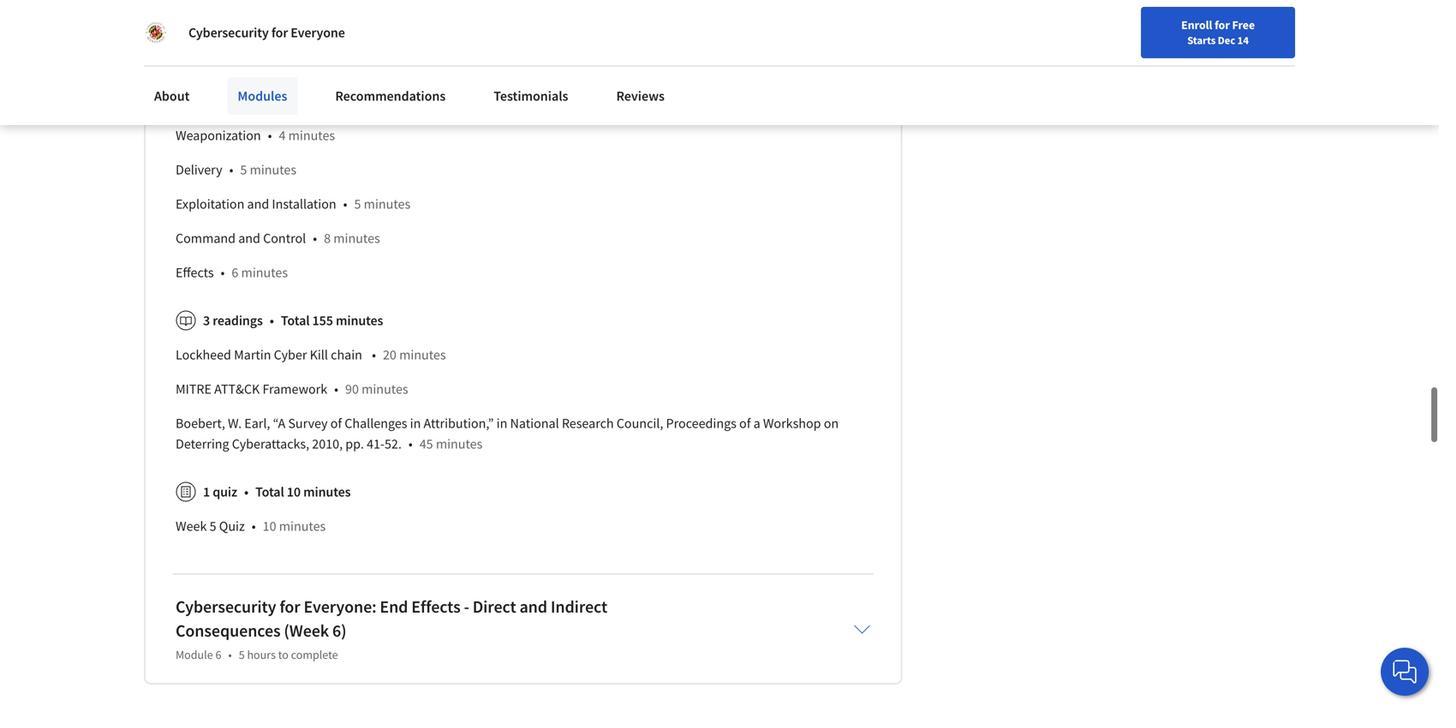 Task type: locate. For each thing, give the bounding box(es) containing it.
0 vertical spatial 1
[[1224, 14, 1229, 27]]

7 left the videos on the top left of page
[[203, 24, 210, 41]]

minutes down 2010,
[[303, 484, 351, 501]]

1 inside hide info about module content region
[[203, 484, 210, 501]]

and
[[247, 196, 269, 213], [238, 230, 260, 247], [520, 596, 548, 618]]

1 vertical spatial a
[[754, 415, 761, 432]]

in left national
[[497, 415, 508, 432]]

exploitation
[[176, 196, 245, 213]]

• down consequences
[[228, 647, 232, 663]]

1 horizontal spatial 6
[[232, 264, 239, 281]]

0 vertical spatial 10
[[287, 484, 301, 501]]

6)
[[333, 620, 347, 642]]

0 horizontal spatial in
[[410, 415, 421, 432]]

6
[[232, 264, 239, 281], [216, 647, 221, 663]]

for inside cybersecurity for everyone: end effects - direct and indirect consequences (week 6) module 6 • 5 hours to complete
[[280, 596, 301, 618]]

1 vertical spatial cybersecurity
[[176, 596, 276, 618]]

0 horizontal spatial 6
[[216, 647, 221, 663]]

for left the 47
[[272, 24, 288, 41]]

for up 'dec'
[[1215, 17, 1230, 33]]

6 inside hide info about module content region
[[232, 264, 239, 281]]

6 right module
[[216, 647, 221, 663]]

hacking
[[176, 58, 222, 76]]

total left the 47
[[269, 24, 298, 41]]

• left 45
[[409, 436, 413, 453]]

None search field
[[244, 11, 656, 45]]

recommendations link
[[325, 77, 456, 115]]

10 down the cyberattacks,
[[287, 484, 301, 501]]

challenges
[[345, 415, 408, 432]]

• left 20
[[372, 346, 376, 364]]

minutes down • total 10 minutes at the bottom left
[[279, 518, 326, 535]]

reconnaissance
[[176, 93, 268, 110]]

of up 2010,
[[331, 415, 342, 432]]

to
[[278, 647, 289, 663]]

• right delivery
[[229, 161, 233, 178]]

and right direct
[[520, 596, 548, 618]]

1 horizontal spatial 7
[[285, 93, 292, 110]]

chain
[[331, 346, 362, 364]]

earl,
[[244, 415, 270, 432]]

research
[[562, 415, 614, 432]]

command
[[176, 230, 236, 247]]

1 button
[[1195, 11, 1243, 52]]

0 vertical spatial cybersecurity
[[189, 24, 269, 41]]

total for total 10 minutes
[[256, 484, 284, 501]]

cybersecurity inside cybersecurity for everyone: end effects - direct and indirect consequences (week 6) module 6 • 5 hours to complete
[[176, 596, 276, 618]]

and left control
[[238, 230, 260, 247]]

cybersecurity for everyone:
[[176, 596, 276, 618]]

7 videos
[[203, 24, 251, 41]]

module
[[437, 58, 482, 76]]

(week
[[284, 620, 329, 642]]

total left 155
[[281, 312, 310, 329]]

1 horizontal spatial of
[[740, 415, 751, 432]]

survey
[[288, 415, 328, 432]]

-
[[464, 596, 470, 618]]

2 in from the left
[[497, 415, 508, 432]]

10 right the quiz
[[263, 518, 276, 535]]

0 horizontal spatial 10
[[263, 518, 276, 535]]

as
[[225, 58, 239, 76]]

• left '4' on the top of page
[[268, 127, 272, 144]]

• right control
[[313, 230, 317, 247]]

indirect
[[551, 596, 608, 618]]

minutes down '4' on the top of page
[[250, 161, 297, 178]]

of right proceedings
[[740, 415, 751, 432]]

1 horizontal spatial a
[[754, 415, 761, 432]]

for inside enroll for free starts dec 14
[[1215, 17, 1230, 33]]

0 vertical spatial total
[[269, 24, 298, 41]]

0 horizontal spatial 7
[[203, 24, 210, 41]]

1 horizontal spatial effects
[[412, 596, 461, 618]]

cybersecurity up the as in the top of the page
[[189, 24, 269, 41]]

1 vertical spatial 8
[[324, 230, 331, 247]]

14
[[1238, 33, 1249, 47]]

week
[[176, 518, 207, 535]]

7 up '4' on the top of page
[[285, 93, 292, 110]]

a right the as in the top of the page
[[241, 58, 248, 76]]

5 right installation
[[354, 196, 361, 213]]

deterring
[[176, 436, 229, 453]]

and up command and control • 8 minutes
[[247, 196, 269, 213]]

1 horizontal spatial in
[[497, 415, 508, 432]]

• 45 minutes
[[409, 436, 483, 453]]

0 horizontal spatial effects
[[176, 264, 214, 281]]

7
[[203, 24, 210, 41], [285, 93, 292, 110]]

1 vertical spatial 1
[[203, 484, 210, 501]]

hacking as a process • 8 minutes • preview module
[[176, 58, 482, 76]]

of
[[331, 415, 342, 432], [740, 415, 751, 432]]

everyone
[[291, 24, 345, 41]]

45
[[420, 436, 433, 453]]

1 vertical spatial total
[[281, 312, 310, 329]]

for for free
[[1215, 17, 1230, 33]]

for for everyone:
[[280, 596, 301, 618]]

minutes right installation
[[364, 196, 411, 213]]

8 down installation
[[324, 230, 331, 247]]

reviews
[[617, 87, 665, 105]]

0 vertical spatial 6
[[232, 264, 239, 281]]

reviews link
[[606, 77, 675, 115]]

1 vertical spatial and
[[238, 230, 260, 247]]

1 left free
[[1224, 14, 1229, 27]]

effects • 6 minutes
[[176, 264, 288, 281]]

consequences
[[176, 620, 281, 642]]

cybersecurity up consequences
[[176, 596, 276, 618]]

1 horizontal spatial 1
[[1224, 14, 1229, 27]]

1 vertical spatial 6
[[216, 647, 221, 663]]

total for total 47 minutes
[[269, 24, 298, 41]]

2 vertical spatial and
[[520, 596, 548, 618]]

1 of from the left
[[331, 415, 342, 432]]

show notifications image
[[1208, 21, 1229, 42]]

5 left hours
[[239, 647, 245, 663]]

for for everyone
[[272, 24, 288, 41]]

6 down command
[[232, 264, 239, 281]]

2 vertical spatial total
[[256, 484, 284, 501]]

8 down everyone
[[313, 58, 320, 76]]

w.
[[228, 415, 242, 432]]

1 left quiz
[[203, 484, 210, 501]]

a left the workshop
[[754, 415, 761, 432]]

effects down command
[[176, 264, 214, 281]]

cybersecurity
[[189, 24, 269, 41], [176, 596, 276, 618]]

cybersecurity for everyone
[[189, 24, 269, 41]]

10
[[287, 484, 301, 501], [263, 518, 276, 535]]

kill
[[310, 346, 328, 364]]

0 horizontal spatial 1
[[203, 484, 210, 501]]

1 inside 'button'
[[1224, 14, 1229, 27]]

0 horizontal spatial 8
[[313, 58, 320, 76]]

effects left -
[[412, 596, 461, 618]]

minutes
[[317, 24, 364, 41], [323, 58, 369, 76], [295, 93, 342, 110], [289, 127, 335, 144], [250, 161, 297, 178], [364, 196, 411, 213], [334, 230, 380, 247], [241, 264, 288, 281], [336, 312, 383, 329], [399, 346, 446, 364], [362, 381, 408, 398], [436, 436, 483, 453], [303, 484, 351, 501], [279, 518, 326, 535]]

0 vertical spatial and
[[247, 196, 269, 213]]

preview module link
[[387, 58, 482, 76]]

everyone:
[[304, 596, 377, 618]]

free
[[1233, 17, 1256, 33]]

minutes down everyone
[[323, 58, 369, 76]]

effects
[[176, 264, 214, 281], [412, 596, 461, 618]]

week 5 quiz • 10 minutes
[[176, 518, 326, 535]]

total up the week 5 quiz • 10 minutes at the left bottom
[[256, 484, 284, 501]]

90
[[345, 381, 359, 398]]

weaponization • 4 minutes
[[176, 127, 335, 144]]

1 for 1
[[1224, 14, 1229, 27]]

preview
[[387, 58, 435, 76]]

0 vertical spatial effects
[[176, 264, 214, 281]]

41-
[[367, 436, 385, 453]]

5
[[240, 161, 247, 178], [354, 196, 361, 213], [210, 518, 216, 535], [239, 647, 245, 663]]

in up 45
[[410, 415, 421, 432]]

0 vertical spatial a
[[241, 58, 248, 76]]

recommendations
[[335, 87, 446, 105]]

0 vertical spatial 8
[[313, 58, 320, 76]]

att&ck
[[214, 381, 260, 398]]

for up (week
[[280, 596, 301, 618]]

enroll
[[1182, 17, 1213, 33]]

dec
[[1218, 33, 1236, 47]]

effects inside cybersecurity for everyone: end effects - direct and indirect consequences (week 6) module 6 • 5 hours to complete
[[412, 596, 461, 618]]

in
[[410, 415, 421, 432], [497, 415, 508, 432]]

quiz
[[219, 518, 245, 535]]

8
[[313, 58, 320, 76], [324, 230, 331, 247]]

• right quiz
[[244, 484, 249, 501]]

direct
[[473, 596, 516, 618]]

•
[[258, 24, 262, 41], [302, 58, 306, 76], [376, 58, 380, 76], [274, 93, 279, 110], [268, 127, 272, 144], [229, 161, 233, 178], [343, 196, 348, 213], [313, 230, 317, 247], [221, 264, 225, 281], [270, 312, 274, 329], [372, 346, 376, 364], [334, 381, 339, 398], [409, 436, 413, 453], [244, 484, 249, 501], [252, 518, 256, 535], [228, 647, 232, 663]]

1 vertical spatial effects
[[412, 596, 461, 618]]

martin
[[234, 346, 271, 364]]

cybersecurity for everyone: end effects - direct and indirect consequences (week 6) module 6 • 5 hours to complete
[[176, 596, 608, 663]]

proceedings
[[666, 415, 737, 432]]

delivery • 5 minutes
[[176, 161, 297, 178]]

0 horizontal spatial of
[[331, 415, 342, 432]]

cybersecurity for everyone
[[189, 24, 345, 41]]

5 left the quiz
[[210, 518, 216, 535]]

for
[[1215, 17, 1230, 33], [272, 24, 288, 41], [280, 596, 301, 618]]

and for command
[[238, 230, 260, 247]]

minutes down command and control • 8 minutes
[[241, 264, 288, 281]]



Task type: vqa. For each thing, say whether or not it's contained in the screenshot.


Task type: describe. For each thing, give the bounding box(es) containing it.
minutes down installation
[[334, 230, 380, 247]]

• total 47 minutes
[[258, 24, 364, 41]]

a inside boebert, w. earl, "a survey of challenges in attribution," in national research council, proceedings of a workshop on deterring cyberattacks, 2010, pp. 41-52.
[[754, 415, 761, 432]]

control
[[263, 230, 306, 247]]

exploitation and installation • 5 minutes
[[176, 196, 411, 213]]

1 quiz
[[203, 484, 237, 501]]

• right readings
[[270, 312, 274, 329]]

5 inside cybersecurity for everyone: end effects - direct and indirect consequences (week 6) module 6 • 5 hours to complete
[[239, 647, 245, 663]]

5 down 'weaponization • 4 minutes'
[[240, 161, 247, 178]]

• right the quiz
[[252, 518, 256, 535]]

english
[[1111, 19, 1153, 36]]

1 horizontal spatial 10
[[287, 484, 301, 501]]

modules link
[[227, 77, 298, 115]]

boebert,
[[176, 415, 225, 432]]

videos
[[213, 24, 251, 41]]

readings
[[213, 312, 263, 329]]

module
[[176, 647, 213, 663]]

1 horizontal spatial 8
[[324, 230, 331, 247]]

about link
[[144, 77, 200, 115]]

2010,
[[312, 436, 343, 453]]

6 inside cybersecurity for everyone: end effects - direct and indirect consequences (week 6) module 6 • 5 hours to complete
[[216, 647, 221, 663]]

3
[[203, 312, 210, 329]]

minutes down attribution,"
[[436, 436, 483, 453]]

and inside cybersecurity for everyone: end effects - direct and indirect consequences (week 6) module 6 • 5 hours to complete
[[520, 596, 548, 618]]

hours
[[247, 647, 276, 663]]

• up recommendations
[[376, 58, 380, 76]]

47
[[300, 24, 314, 41]]

52.
[[385, 436, 402, 453]]

installation
[[272, 196, 337, 213]]

framework
[[263, 381, 328, 398]]

mitre
[[176, 381, 212, 398]]

lockheed
[[176, 346, 231, 364]]

end
[[380, 596, 408, 618]]

council,
[[617, 415, 664, 432]]

• inside cybersecurity for everyone: end effects - direct and indirect consequences (week 6) module 6 • 5 hours to complete
[[228, 647, 232, 663]]

workshop
[[764, 415, 822, 432]]

• right the videos on the top left of page
[[258, 24, 262, 41]]

total for total 155 minutes
[[281, 312, 310, 329]]

4
[[279, 127, 286, 144]]

reconnaissance • 7 minutes
[[176, 93, 342, 110]]

2 of from the left
[[740, 415, 751, 432]]

mitre att&ck framework • 90 minutes
[[176, 381, 408, 398]]

weaponization
[[176, 127, 261, 144]]

enroll for free starts dec 14
[[1182, 17, 1256, 47]]

quiz
[[213, 484, 237, 501]]

and for exploitation
[[247, 196, 269, 213]]

1 vertical spatial 10
[[263, 518, 276, 535]]

process
[[251, 58, 295, 76]]

starts
[[1188, 33, 1216, 47]]

• total 155 minutes
[[270, 312, 383, 329]]

hide info about module content region
[[176, 9, 871, 550]]

command and control • 8 minutes
[[176, 230, 380, 247]]

boebert, w. earl, "a survey of challenges in attribution," in national research council, proceedings of a workshop on deterring cyberattacks, 2010, pp. 41-52.
[[176, 415, 839, 453]]

minutes right '4' on the top of page
[[289, 127, 335, 144]]

• left 90
[[334, 381, 339, 398]]

"a
[[273, 415, 286, 432]]

english button
[[1080, 0, 1184, 56]]

about
[[154, 87, 190, 105]]

testimonials link
[[484, 77, 579, 115]]

national
[[510, 415, 559, 432]]

delivery
[[176, 161, 222, 178]]

chat with us image
[[1392, 658, 1419, 686]]

• down command
[[221, 264, 225, 281]]

minutes right 20
[[399, 346, 446, 364]]

university of maryland, college park image
[[144, 21, 168, 45]]

20
[[383, 346, 397, 364]]

1 vertical spatial 7
[[285, 93, 292, 110]]

minutes right 90
[[362, 381, 408, 398]]

0 vertical spatial 7
[[203, 24, 210, 41]]

1 in from the left
[[410, 415, 421, 432]]

• right installation
[[343, 196, 348, 213]]

0 horizontal spatial a
[[241, 58, 248, 76]]

• total 10 minutes
[[244, 484, 351, 501]]

cyberattacks,
[[232, 436, 309, 453]]

lockheed martin cyber kill chain • 20 minutes
[[176, 346, 446, 364]]

effects inside hide info about module content region
[[176, 264, 214, 281]]

on
[[824, 415, 839, 432]]

testimonials
[[494, 87, 569, 105]]

modules
[[238, 87, 287, 105]]

minutes up chain
[[336, 312, 383, 329]]

• down process at the top of the page
[[274, 93, 279, 110]]

155
[[312, 312, 333, 329]]

1 for 1 quiz
[[203, 484, 210, 501]]

minutes down hacking as a process • 8 minutes • preview module
[[295, 93, 342, 110]]

• right process at the top of the page
[[302, 58, 306, 76]]

pp.
[[346, 436, 364, 453]]

minutes right the 47
[[317, 24, 364, 41]]

cyber
[[274, 346, 307, 364]]

3 readings
[[203, 312, 263, 329]]

attribution,"
[[424, 415, 494, 432]]



